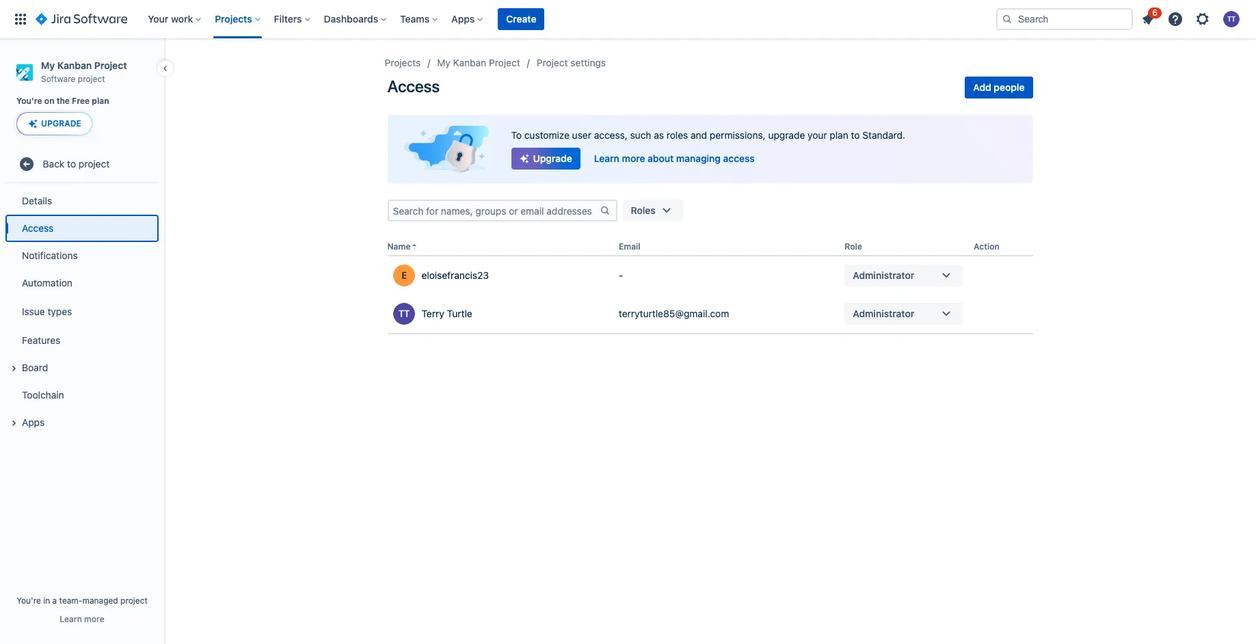 Task type: locate. For each thing, give the bounding box(es) containing it.
expand image up toolchain
[[5, 361, 22, 377]]

to right "back"
[[67, 158, 76, 170]]

learn down "team-"
[[60, 614, 82, 624]]

roles
[[631, 204, 656, 216]]

project up details link
[[79, 158, 110, 170]]

0 vertical spatial access
[[387, 77, 440, 96]]

your profile and settings image
[[1223, 11, 1240, 27]]

project left settings
[[537, 57, 568, 68]]

learn inside button
[[60, 614, 82, 624]]

project inside my kanban project software project
[[78, 74, 105, 84]]

roles
[[667, 129, 688, 141]]

1 vertical spatial expand image
[[5, 415, 22, 432]]

0 horizontal spatial upgrade
[[41, 119, 81, 129]]

banner containing your work
[[0, 0, 1256, 38]]

you're left in
[[16, 596, 41, 606]]

projects down the teams
[[385, 57, 421, 68]]

upgrade inside button
[[41, 119, 81, 129]]

open user roles picker image
[[938, 267, 955, 284], [938, 306, 955, 322]]

standard.
[[862, 129, 905, 141]]

0 horizontal spatial apps
[[22, 416, 45, 428]]

project down the primary element
[[489, 57, 520, 68]]

learn for learn more
[[60, 614, 82, 624]]

administrator button
[[845, 265, 963, 287], [845, 303, 963, 325]]

your work button
[[144, 8, 207, 30]]

group
[[5, 183, 159, 441]]

terry
[[422, 308, 444, 320]]

expand image down toolchain
[[5, 415, 22, 432]]

projects button
[[211, 8, 266, 30]]

banner
[[0, 0, 1256, 38]]

access down the details
[[22, 222, 54, 234]]

apps inside apps button
[[22, 416, 45, 428]]

my inside my kanban project link
[[437, 57, 450, 68]]

project up the you're on the free plan
[[94, 59, 127, 71]]

your
[[808, 129, 827, 141]]

2 horizontal spatial project
[[537, 57, 568, 68]]

action
[[974, 241, 1000, 252]]

expand image for apps
[[5, 415, 22, 432]]

add people button
[[965, 77, 1033, 98]]

upgrade button
[[17, 113, 92, 135]]

0 vertical spatial plan
[[92, 96, 109, 106]]

my up the software
[[41, 59, 55, 71]]

add
[[973, 81, 991, 93]]

1 vertical spatial open user roles picker image
[[938, 306, 955, 322]]

0 vertical spatial expand image
[[5, 361, 22, 377]]

toolchain link
[[5, 382, 159, 409]]

1 horizontal spatial more
[[622, 152, 645, 164]]

0 vertical spatial projects
[[215, 13, 252, 25]]

1 vertical spatial administrator
[[853, 308, 914, 319]]

my inside my kanban project software project
[[41, 59, 55, 71]]

features link
[[5, 327, 159, 354]]

0 vertical spatial you're
[[16, 96, 42, 106]]

1 horizontal spatial plan
[[830, 129, 848, 141]]

administrator for terryturtle85@gmail.com
[[853, 308, 914, 319]]

apps right 'teams' "popup button"
[[451, 13, 475, 25]]

back to project
[[43, 158, 110, 170]]

types
[[47, 306, 72, 317]]

expand image
[[5, 361, 22, 377], [5, 415, 22, 432]]

create button
[[498, 8, 545, 30]]

create
[[506, 13, 536, 25]]

1 vertical spatial administrator button
[[845, 303, 963, 325]]

projects right work
[[215, 13, 252, 25]]

you're on the free plan
[[16, 96, 109, 106]]

0 horizontal spatial more
[[84, 614, 104, 624]]

0 vertical spatial open user roles picker image
[[938, 267, 955, 284]]

apps
[[451, 13, 475, 25], [22, 416, 45, 428]]

apps inside apps popup button
[[451, 13, 475, 25]]

learn more button
[[60, 614, 104, 625]]

more for learn more
[[84, 614, 104, 624]]

1 open user roles picker image from the top
[[938, 267, 955, 284]]

1 vertical spatial learn
[[60, 614, 82, 624]]

projects link
[[385, 55, 421, 71]]

1 vertical spatial to
[[67, 158, 76, 170]]

kanban
[[453, 57, 486, 68], [57, 59, 92, 71]]

managed
[[82, 596, 118, 606]]

teams button
[[396, 8, 443, 30]]

projects
[[215, 13, 252, 25], [385, 57, 421, 68]]

you're for you're in a team-managed project
[[16, 596, 41, 606]]

my for my kanban project
[[437, 57, 450, 68]]

project up free
[[78, 74, 105, 84]]

administrator for -
[[853, 269, 914, 281]]

0 vertical spatial administrator
[[853, 269, 914, 281]]

kanban inside my kanban project software project
[[57, 59, 92, 71]]

1 vertical spatial apps
[[22, 416, 45, 428]]

2 open user roles picker image from the top
[[938, 306, 955, 322]]

dashboards
[[324, 13, 378, 25]]

0 horizontal spatial to
[[67, 158, 76, 170]]

apps down toolchain
[[22, 416, 45, 428]]

project
[[489, 57, 520, 68], [537, 57, 568, 68], [94, 59, 127, 71]]

administrator
[[853, 269, 914, 281], [853, 308, 914, 319]]

my right projects link
[[437, 57, 450, 68]]

more down managed
[[84, 614, 104, 624]]

project
[[78, 74, 105, 84], [79, 158, 110, 170], [120, 596, 148, 606]]

2 you're from the top
[[16, 596, 41, 606]]

expand image inside board button
[[5, 361, 22, 377]]

you're left on
[[16, 96, 42, 106]]

kanban for my kanban project
[[453, 57, 486, 68]]

2 expand image from the top
[[5, 415, 22, 432]]

such
[[630, 129, 651, 141]]

1 administrator from the top
[[853, 269, 914, 281]]

0 vertical spatial project
[[78, 74, 105, 84]]

1 horizontal spatial project
[[489, 57, 520, 68]]

0 horizontal spatial plan
[[92, 96, 109, 106]]

project for my kanban project
[[489, 57, 520, 68]]

1 horizontal spatial upgrade
[[533, 152, 572, 164]]

to left standard.
[[851, 129, 860, 141]]

settings image
[[1194, 11, 1211, 27]]

help image
[[1167, 11, 1184, 27]]

plan right your
[[830, 129, 848, 141]]

projects inside projects dropdown button
[[215, 13, 252, 25]]

0 horizontal spatial learn
[[60, 614, 82, 624]]

more down the such
[[622, 152, 645, 164]]

1 vertical spatial more
[[84, 614, 104, 624]]

0 vertical spatial more
[[622, 152, 645, 164]]

project inside my kanban project software project
[[94, 59, 127, 71]]

2 vertical spatial project
[[120, 596, 148, 606]]

access down projects link
[[387, 77, 440, 96]]

upgrade down customize
[[533, 152, 572, 164]]

name button
[[387, 241, 411, 252]]

0 horizontal spatial kanban
[[57, 59, 92, 71]]

1 vertical spatial projects
[[385, 57, 421, 68]]

turtle
[[447, 308, 472, 320]]

0 horizontal spatial projects
[[215, 13, 252, 25]]

board
[[22, 362, 48, 373]]

learn for learn more about managing access
[[594, 152, 619, 164]]

learn more about managing access link
[[586, 148, 763, 170]]

1 expand image from the top
[[5, 361, 22, 377]]

access
[[387, 77, 440, 96], [22, 222, 54, 234]]

2 administrator button from the top
[[845, 303, 963, 325]]

the
[[57, 96, 70, 106]]

more
[[622, 152, 645, 164], [84, 614, 104, 624]]

filters button
[[270, 8, 316, 30]]

people and their roles element
[[387, 238, 1033, 334]]

0 vertical spatial upgrade
[[41, 119, 81, 129]]

you're
[[16, 96, 42, 106], [16, 596, 41, 606]]

expand image inside apps button
[[5, 415, 22, 432]]

my
[[437, 57, 450, 68], [41, 59, 55, 71]]

0 vertical spatial apps
[[451, 13, 475, 25]]

back to project link
[[5, 151, 159, 178]]

plan right free
[[92, 96, 109, 106]]

upgrade for upgrade link
[[533, 152, 572, 164]]

0 vertical spatial learn
[[594, 152, 619, 164]]

project right managed
[[120, 596, 148, 606]]

upgrade
[[41, 119, 81, 129], [533, 152, 572, 164]]

plan
[[92, 96, 109, 106], [830, 129, 848, 141]]

1 vertical spatial upgrade
[[533, 152, 572, 164]]

your work
[[148, 13, 193, 25]]

teams
[[400, 13, 430, 25]]

issue types link
[[5, 297, 159, 327]]

1 vertical spatial you're
[[16, 596, 41, 606]]

roles button
[[623, 200, 683, 222]]

0 vertical spatial administrator button
[[845, 265, 963, 287]]

upgrade down the you're on the free plan
[[41, 119, 81, 129]]

1 horizontal spatial access
[[387, 77, 440, 96]]

learn
[[594, 152, 619, 164], [60, 614, 82, 624]]

you're in a team-managed project
[[16, 596, 148, 606]]

1 administrator button from the top
[[845, 265, 963, 287]]

toolchain
[[22, 389, 64, 401]]

team-
[[59, 596, 82, 606]]

1 horizontal spatial apps
[[451, 13, 475, 25]]

1 horizontal spatial my
[[437, 57, 450, 68]]

expand image for board
[[5, 361, 22, 377]]

and
[[691, 129, 707, 141]]

0 horizontal spatial project
[[94, 59, 127, 71]]

user
[[572, 129, 591, 141]]

1 horizontal spatial to
[[851, 129, 860, 141]]

kanban up the software
[[57, 59, 92, 71]]

kanban down apps popup button
[[453, 57, 486, 68]]

0 horizontal spatial my
[[41, 59, 55, 71]]

Search for names, groups or email addresses text field
[[389, 201, 599, 220]]

learn down access,
[[594, 152, 619, 164]]

1 horizontal spatial projects
[[385, 57, 421, 68]]

jira software image
[[36, 11, 127, 27], [36, 11, 127, 27]]

1 horizontal spatial learn
[[594, 152, 619, 164]]

issue
[[22, 306, 45, 317]]

group containing details
[[5, 183, 159, 441]]

1 vertical spatial access
[[22, 222, 54, 234]]

2 administrator from the top
[[853, 308, 914, 319]]

more for learn more about managing access
[[622, 152, 645, 164]]

more inside button
[[84, 614, 104, 624]]

1 you're from the top
[[16, 96, 42, 106]]

1 horizontal spatial kanban
[[453, 57, 486, 68]]

open user roles picker image for -
[[938, 267, 955, 284]]

permissions,
[[710, 129, 766, 141]]



Task type: vqa. For each thing, say whether or not it's contained in the screenshot.
Comments
no



Task type: describe. For each thing, give the bounding box(es) containing it.
open roles dropdown image
[[658, 202, 675, 219]]

apps button
[[5, 409, 159, 436]]

details
[[22, 195, 52, 206]]

as
[[654, 129, 664, 141]]

kanban for my kanban project software project
[[57, 59, 92, 71]]

eloisefrancis23
[[422, 270, 489, 281]]

my for my kanban project software project
[[41, 59, 55, 71]]

board button
[[5, 354, 159, 382]]

primary element
[[8, 0, 996, 38]]

administrator button for -
[[845, 265, 963, 287]]

details link
[[5, 188, 159, 215]]

on
[[44, 96, 54, 106]]

terryturtle85@gmail.com
[[619, 308, 729, 319]]

-
[[619, 269, 623, 281]]

work
[[171, 13, 193, 25]]

1 vertical spatial project
[[79, 158, 110, 170]]

issue types
[[22, 306, 72, 317]]

terry turtle
[[422, 308, 472, 320]]

features
[[22, 334, 60, 346]]

apps button
[[447, 8, 488, 30]]

people
[[994, 81, 1025, 93]]

access link
[[5, 215, 159, 242]]

projects for projects dropdown button
[[215, 13, 252, 25]]

my kanban project
[[437, 57, 520, 68]]

about
[[648, 152, 674, 164]]

search image
[[1002, 14, 1013, 25]]

Search field
[[996, 8, 1133, 30]]

project settings link
[[537, 55, 606, 71]]

your
[[148, 13, 168, 25]]

automation link
[[5, 270, 159, 297]]

automation
[[22, 277, 72, 288]]

learn more
[[60, 614, 104, 624]]

name
[[387, 241, 411, 252]]

notifications image
[[1140, 11, 1156, 27]]

0 horizontal spatial access
[[22, 222, 54, 234]]

managing
[[676, 152, 721, 164]]

project settings
[[537, 57, 606, 68]]

email
[[619, 241, 640, 252]]

open user roles picker image for terryturtle85@gmail.com
[[938, 306, 955, 322]]

role
[[845, 241, 862, 252]]

my kanban project software project
[[41, 59, 127, 84]]

projects for projects link
[[385, 57, 421, 68]]

administrator button for terryturtle85@gmail.com
[[845, 303, 963, 325]]

in
[[43, 596, 50, 606]]

back
[[43, 158, 65, 170]]

learn more about managing access
[[594, 152, 755, 164]]

to inside back to project link
[[67, 158, 76, 170]]

filters
[[274, 13, 302, 25]]

project for my kanban project software project
[[94, 59, 127, 71]]

notifications link
[[5, 242, 159, 270]]

to customize user access, such as roles and permissions, upgrade your plan to standard.
[[511, 129, 905, 141]]

access,
[[594, 129, 627, 141]]

you're for you're on the free plan
[[16, 96, 42, 106]]

a
[[52, 596, 57, 606]]

my kanban project link
[[437, 55, 520, 71]]

access
[[723, 152, 755, 164]]

settings
[[570, 57, 606, 68]]

customize
[[524, 129, 570, 141]]

add people
[[973, 81, 1025, 93]]

upgrade link
[[511, 148, 580, 170]]

upgrade for upgrade button
[[41, 119, 81, 129]]

upgrade
[[768, 129, 805, 141]]

notifications
[[22, 250, 78, 261]]

to
[[511, 129, 522, 141]]

appswitcher icon image
[[12, 11, 29, 27]]

0 vertical spatial to
[[851, 129, 860, 141]]

6
[[1152, 8, 1158, 18]]

software
[[41, 74, 76, 84]]

dashboards button
[[320, 8, 392, 30]]

free
[[72, 96, 90, 106]]

1 vertical spatial plan
[[830, 129, 848, 141]]



